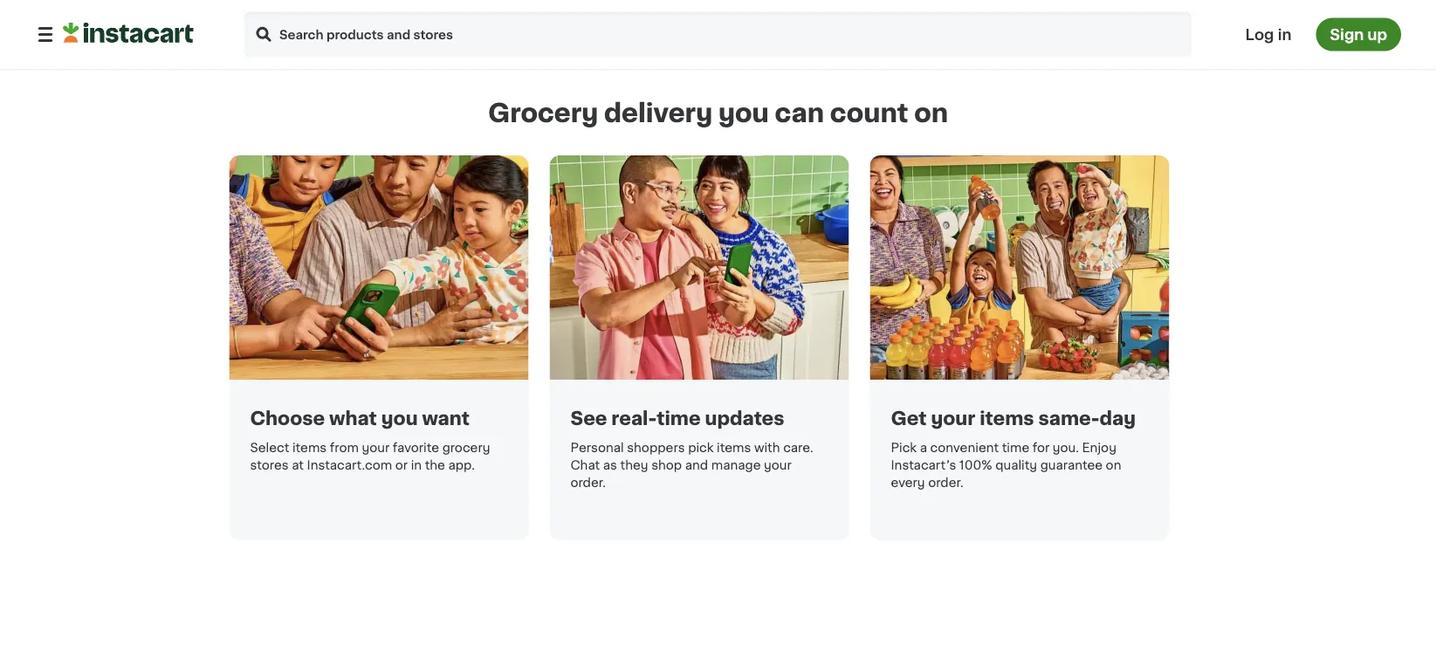 Task type: describe. For each thing, give the bounding box(es) containing it.
at
[[292, 459, 304, 471]]

you for want
[[381, 409, 418, 427]]

order. for see
[[571, 477, 606, 489]]

enjoy
[[1082, 442, 1117, 454]]

pick a convenient time for you. enjoy instacart's 100% quality guarantee on every order.
[[891, 442, 1121, 489]]

choose what you want
[[250, 409, 470, 427]]

day
[[1100, 409, 1136, 427]]

log
[[1246, 27, 1274, 42]]

app.
[[448, 459, 475, 471]]

see real-time updates
[[571, 409, 784, 427]]

sign up
[[1330, 27, 1387, 42]]

personal
[[571, 442, 624, 454]]

chat
[[571, 459, 600, 471]]

your inside personal shoppers pick items with care. chat as they shop and manage your order.
[[764, 459, 792, 471]]

0 vertical spatial time
[[657, 409, 701, 427]]

get
[[891, 409, 927, 427]]

see
[[571, 409, 607, 427]]

care.
[[783, 442, 813, 454]]

personal shoppers pick items with care. chat as they shop and manage your order.
[[571, 442, 813, 489]]

open main menu image
[[35, 24, 56, 45]]

every
[[891, 477, 925, 489]]

on inside pick a convenient time for you. enjoy instacart's 100% quality guarantee on every order.
[[1106, 459, 1121, 471]]

log in
[[1246, 27, 1292, 42]]

they
[[620, 459, 648, 471]]

grocery
[[442, 442, 490, 454]]

up
[[1368, 27, 1387, 42]]

grocery delivery you can count on
[[488, 101, 948, 126]]

instacart.com
[[307, 459, 392, 471]]

get your items same-day
[[891, 409, 1136, 427]]

your inside select items from your favorite grocery stores at instacart.com or in the app.
[[362, 442, 390, 454]]

you.
[[1053, 442, 1079, 454]]

with
[[754, 442, 780, 454]]

choose
[[250, 409, 325, 427]]

time inside pick a convenient time for you. enjoy instacart's 100% quality guarantee on every order.
[[1002, 442, 1030, 454]]

guarantee
[[1040, 459, 1103, 471]]

the
[[425, 459, 445, 471]]

from
[[330, 442, 359, 454]]

shoppers
[[627, 442, 685, 454]]

order. for get
[[928, 477, 964, 489]]



Task type: vqa. For each thing, say whether or not it's contained in the screenshot.
time
yes



Task type: locate. For each thing, give the bounding box(es) containing it.
1 horizontal spatial you
[[719, 101, 769, 126]]

1 horizontal spatial in
[[1278, 27, 1292, 42]]

1 horizontal spatial items
[[717, 442, 751, 454]]

want
[[422, 409, 470, 427]]

order. inside pick a convenient time for you. enjoy instacart's 100% quality guarantee on every order.
[[928, 477, 964, 489]]

items
[[980, 409, 1034, 427], [292, 442, 327, 454], [717, 442, 751, 454]]

2 order. from the left
[[928, 477, 964, 489]]

0 horizontal spatial order.
[[571, 477, 606, 489]]

0 vertical spatial you
[[719, 101, 769, 126]]

0 horizontal spatial on
[[914, 101, 948, 126]]

100%
[[959, 459, 992, 471]]

in right the or
[[411, 459, 422, 471]]

sign up button
[[1316, 18, 1401, 51]]

in inside select items from your favorite grocery stores at instacart.com or in the app.
[[411, 459, 422, 471]]

on right count
[[914, 101, 948, 126]]

order. down chat
[[571, 477, 606, 489]]

a
[[920, 442, 927, 454]]

on down enjoy
[[1106, 459, 1121, 471]]

delivery
[[604, 101, 713, 126]]

1 horizontal spatial on
[[1106, 459, 1121, 471]]

1 horizontal spatial time
[[1002, 442, 1030, 454]]

updates
[[705, 409, 784, 427]]

items inside select items from your favorite grocery stores at instacart.com or in the app.
[[292, 442, 327, 454]]

in
[[1278, 27, 1292, 42], [411, 459, 422, 471]]

you up favorite
[[381, 409, 418, 427]]

0 horizontal spatial your
[[362, 442, 390, 454]]

and
[[685, 459, 708, 471]]

items up at
[[292, 442, 327, 454]]

order.
[[571, 477, 606, 489], [928, 477, 964, 489]]

1 vertical spatial time
[[1002, 442, 1030, 454]]

real-
[[611, 409, 657, 427]]

instacart's
[[891, 459, 956, 471]]

shop
[[651, 459, 682, 471]]

as
[[603, 459, 617, 471]]

order. down "instacart's"
[[928, 477, 964, 489]]

1 vertical spatial in
[[411, 459, 422, 471]]

for
[[1033, 442, 1050, 454]]

order. inside personal shoppers pick items with care. chat as they shop and manage your order.
[[571, 477, 606, 489]]

manage
[[711, 459, 761, 471]]

what
[[329, 409, 377, 427]]

instacart home image
[[63, 22, 194, 43]]

select items from your favorite grocery stores at instacart.com or in the app.
[[250, 442, 490, 471]]

None search field
[[243, 10, 1193, 59]]

sign
[[1330, 27, 1364, 42]]

time up pick
[[657, 409, 701, 427]]

count
[[830, 101, 908, 126]]

on
[[914, 101, 948, 126], [1106, 459, 1121, 471]]

select
[[250, 442, 289, 454]]

1 vertical spatial on
[[1106, 459, 1121, 471]]

or
[[395, 459, 408, 471]]

0 horizontal spatial in
[[411, 459, 422, 471]]

time up the quality
[[1002, 442, 1030, 454]]

pick
[[891, 442, 917, 454]]

in right log
[[1278, 27, 1292, 42]]

your down with
[[764, 459, 792, 471]]

2 horizontal spatial your
[[931, 409, 976, 427]]

2 horizontal spatial items
[[980, 409, 1034, 427]]

your right the from
[[362, 442, 390, 454]]

time
[[657, 409, 701, 427], [1002, 442, 1030, 454]]

items up manage
[[717, 442, 751, 454]]

0 horizontal spatial you
[[381, 409, 418, 427]]

1 order. from the left
[[571, 477, 606, 489]]

items inside personal shoppers pick items with care. chat as they shop and manage your order.
[[717, 442, 751, 454]]

1 vertical spatial your
[[362, 442, 390, 454]]

quality
[[995, 459, 1037, 471]]

1 horizontal spatial your
[[764, 459, 792, 471]]

2 vertical spatial your
[[764, 459, 792, 471]]

0 horizontal spatial time
[[657, 409, 701, 427]]

0 horizontal spatial items
[[292, 442, 327, 454]]

favorite
[[393, 442, 439, 454]]

1 vertical spatial you
[[381, 409, 418, 427]]

you left can
[[719, 101, 769, 126]]

items up for
[[980, 409, 1034, 427]]

stores
[[250, 459, 289, 471]]

your
[[931, 409, 976, 427], [362, 442, 390, 454], [764, 459, 792, 471]]

in inside button
[[1278, 27, 1292, 42]]

0 vertical spatial on
[[914, 101, 948, 126]]

you
[[719, 101, 769, 126], [381, 409, 418, 427]]

convenient
[[930, 442, 999, 454]]

log in button
[[1240, 18, 1297, 51]]

pick
[[688, 442, 714, 454]]

same-
[[1039, 409, 1100, 427]]

0 vertical spatial your
[[931, 409, 976, 427]]

0 vertical spatial in
[[1278, 27, 1292, 42]]

can
[[775, 101, 824, 126]]

1 horizontal spatial order.
[[928, 477, 964, 489]]

Search field
[[243, 10, 1193, 59]]

you for can
[[719, 101, 769, 126]]

your up convenient at the bottom right of the page
[[931, 409, 976, 427]]

grocery
[[488, 101, 598, 126]]



